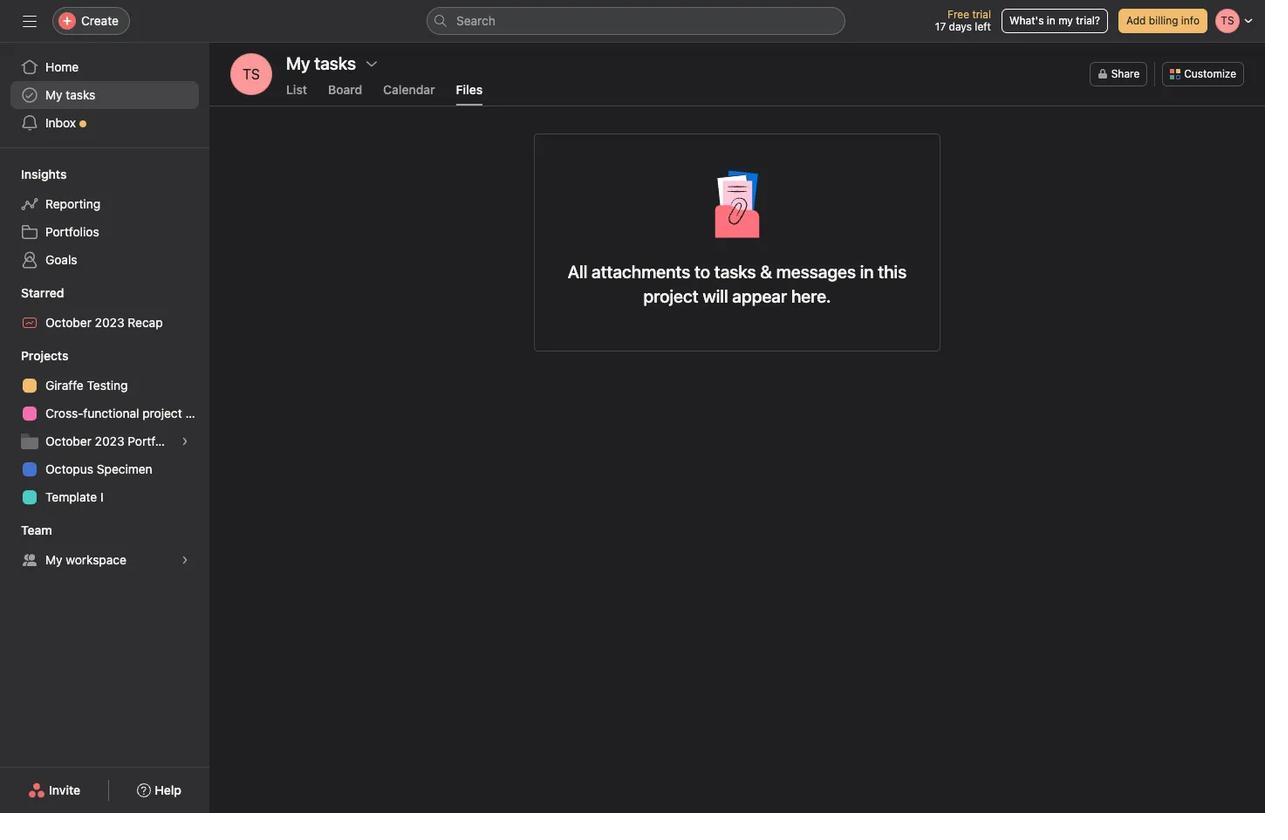 Task type: vqa. For each thing, say whether or not it's contained in the screenshot.
Cross-Functional Project Plan Link
yes



Task type: locate. For each thing, give the bounding box(es) containing it.
&
[[760, 262, 772, 282]]

free
[[948, 8, 969, 21]]

my inside teams element
[[45, 552, 62, 567]]

team button
[[0, 522, 52, 539]]

1 vertical spatial in
[[860, 262, 874, 282]]

starred button
[[0, 284, 64, 302]]

in left 'this'
[[860, 262, 874, 282]]

my down team
[[45, 552, 62, 567]]

0 vertical spatial in
[[1047, 14, 1056, 27]]

october for october 2023 recap
[[45, 315, 92, 330]]

october inside october 2023 portfolio link
[[45, 434, 92, 448]]

teams element
[[0, 515, 209, 578]]

add billing info button
[[1118, 9, 1208, 33]]

octopus
[[45, 462, 93, 476]]

starred
[[21, 285, 64, 300]]

2 october from the top
[[45, 434, 92, 448]]

billing
[[1149, 14, 1178, 27]]

my inside the "global" "element"
[[45, 87, 62, 102]]

in left the my
[[1047, 14, 1056, 27]]

1 vertical spatial 2023
[[95, 434, 124, 448]]

list
[[286, 82, 307, 97]]

project
[[643, 286, 699, 306], [142, 406, 182, 421]]

add billing info
[[1126, 14, 1200, 27]]

octopus specimen
[[45, 462, 152, 476]]

insights button
[[0, 166, 67, 183]]

giraffe
[[45, 378, 84, 393]]

inbox
[[45, 115, 76, 130]]

1 vertical spatial my
[[45, 552, 62, 567]]

cross-functional project plan
[[45, 406, 209, 421]]

2023 inside projects element
[[95, 434, 124, 448]]

search button
[[427, 7, 845, 35]]

my up inbox
[[45, 87, 62, 102]]

0 horizontal spatial project
[[142, 406, 182, 421]]

0 vertical spatial tasks
[[66, 87, 95, 102]]

functional
[[83, 406, 139, 421]]

2023
[[95, 315, 124, 330], [95, 434, 124, 448]]

workspace
[[66, 552, 126, 567]]

2 2023 from the top
[[95, 434, 124, 448]]

home
[[45, 59, 79, 74]]

october down the starred on the top
[[45, 315, 92, 330]]

template
[[45, 489, 97, 504]]

0 vertical spatial project
[[643, 286, 699, 306]]

2023 left recap
[[95, 315, 124, 330]]

reporting
[[45, 196, 100, 211]]

2 my from the top
[[45, 552, 62, 567]]

0 horizontal spatial in
[[860, 262, 874, 282]]

17
[[935, 20, 946, 33]]

project up portfolio
[[142, 406, 182, 421]]

customize
[[1184, 67, 1236, 80]]

my tasks link
[[10, 81, 199, 109]]

1 2023 from the top
[[95, 315, 124, 330]]

calendar link
[[383, 82, 435, 106]]

my
[[1058, 14, 1073, 27]]

share button
[[1089, 62, 1148, 86]]

1 vertical spatial project
[[142, 406, 182, 421]]

insights
[[21, 167, 67, 181]]

2023 inside starred element
[[95, 315, 124, 330]]

0 vertical spatial 2023
[[95, 315, 124, 330]]

1 horizontal spatial project
[[643, 286, 699, 306]]

1 horizontal spatial tasks
[[714, 262, 756, 282]]

files
[[456, 82, 483, 97]]

1 october from the top
[[45, 315, 92, 330]]

october
[[45, 315, 92, 330], [45, 434, 92, 448]]

1 vertical spatial tasks
[[714, 262, 756, 282]]

in
[[1047, 14, 1056, 27], [860, 262, 874, 282]]

my
[[45, 87, 62, 102], [45, 552, 62, 567]]

project inside all attachments to tasks & messages in this project will appear here.
[[643, 286, 699, 306]]

tasks left &
[[714, 262, 756, 282]]

share
[[1111, 67, 1140, 80]]

1 my from the top
[[45, 87, 62, 102]]

free trial 17 days left
[[935, 8, 991, 33]]

0 vertical spatial my
[[45, 87, 62, 102]]

project inside "cross-functional project plan" link
[[142, 406, 182, 421]]

see details, october 2023 portfolio image
[[180, 436, 190, 447]]

october up the octopus
[[45, 434, 92, 448]]

october 2023 recap
[[45, 315, 163, 330]]

my tasks
[[286, 53, 356, 73]]

customize button
[[1162, 62, 1244, 86]]

template i link
[[10, 483, 199, 511]]

project down attachments at top
[[643, 286, 699, 306]]

1 vertical spatial october
[[45, 434, 92, 448]]

0 horizontal spatial tasks
[[66, 87, 95, 102]]

hide sidebar image
[[23, 14, 37, 28]]

1 horizontal spatial in
[[1047, 14, 1056, 27]]

tasks down home
[[66, 87, 95, 102]]

what's
[[1009, 14, 1044, 27]]

plan
[[185, 406, 209, 421]]

in inside button
[[1047, 14, 1056, 27]]

october inside starred element
[[45, 315, 92, 330]]

in inside all attachments to tasks & messages in this project will appear here.
[[860, 262, 874, 282]]

board
[[328, 82, 362, 97]]

create
[[81, 13, 119, 28]]

inbox link
[[10, 109, 199, 137]]

left
[[975, 20, 991, 33]]

0 vertical spatial october
[[45, 315, 92, 330]]

tasks
[[66, 87, 95, 102], [714, 262, 756, 282]]

october 2023 portfolio
[[45, 434, 175, 448]]

see details, my workspace image
[[180, 555, 190, 565]]

files link
[[456, 82, 483, 106]]

2023 down "cross-functional project plan" link
[[95, 434, 124, 448]]

my for my tasks
[[45, 87, 62, 102]]



Task type: describe. For each thing, give the bounding box(es) containing it.
2023 for recap
[[95, 315, 124, 330]]

ts
[[243, 66, 260, 82]]

board link
[[328, 82, 362, 106]]

add
[[1126, 14, 1146, 27]]

goals link
[[10, 246, 199, 274]]

trial
[[972, 8, 991, 21]]

appear here.
[[732, 286, 831, 306]]

goals
[[45, 252, 77, 267]]

all attachments to tasks & messages in this project will appear here.
[[568, 262, 907, 306]]

my workspace link
[[10, 546, 199, 574]]

portfolios link
[[10, 218, 199, 246]]

ts button
[[230, 53, 272, 95]]

list link
[[286, 82, 307, 106]]

search
[[456, 13, 496, 28]]

2023 for portfolio
[[95, 434, 124, 448]]

insights element
[[0, 159, 209, 277]]

projects element
[[0, 340, 209, 515]]

team
[[21, 523, 52, 537]]

to
[[694, 262, 710, 282]]

template i
[[45, 489, 104, 504]]

help button
[[126, 775, 193, 806]]

octopus specimen link
[[10, 455, 199, 483]]

invite
[[49, 783, 80, 797]]

all
[[568, 262, 588, 282]]

starred element
[[0, 277, 209, 340]]

my workspace
[[45, 552, 126, 567]]

what's in my trial? button
[[1002, 9, 1108, 33]]

october 2023 portfolio link
[[10, 428, 199, 455]]

search list box
[[427, 7, 845, 35]]

this
[[878, 262, 907, 282]]

days
[[949, 20, 972, 33]]

tasks inside my tasks link
[[66, 87, 95, 102]]

create button
[[52, 7, 130, 35]]

global element
[[0, 43, 209, 147]]

messages
[[776, 262, 856, 282]]

what's in my trial?
[[1009, 14, 1100, 27]]

portfolios
[[45, 224, 99, 239]]

my for my workspace
[[45, 552, 62, 567]]

invite button
[[17, 775, 92, 806]]

specimen
[[97, 462, 152, 476]]

recap
[[128, 315, 163, 330]]

cross-functional project plan link
[[10, 400, 209, 428]]

cross-
[[45, 406, 83, 421]]

testing
[[87, 378, 128, 393]]

will
[[703, 286, 728, 306]]

october for october 2023 portfolio
[[45, 434, 92, 448]]

i
[[100, 489, 104, 504]]

giraffe testing link
[[10, 372, 199, 400]]

tasks inside all attachments to tasks & messages in this project will appear here.
[[714, 262, 756, 282]]

giraffe testing
[[45, 378, 128, 393]]

help
[[155, 783, 181, 797]]

attachments
[[592, 262, 690, 282]]

calendar
[[383, 82, 435, 97]]

my tasks
[[45, 87, 95, 102]]

show options image
[[365, 57, 379, 71]]

reporting link
[[10, 190, 199, 218]]

projects
[[21, 348, 68, 363]]

info
[[1181, 14, 1200, 27]]

projects button
[[0, 347, 68, 365]]

home link
[[10, 53, 199, 81]]

trial?
[[1076, 14, 1100, 27]]

portfolio
[[128, 434, 175, 448]]

october 2023 recap link
[[10, 309, 199, 337]]



